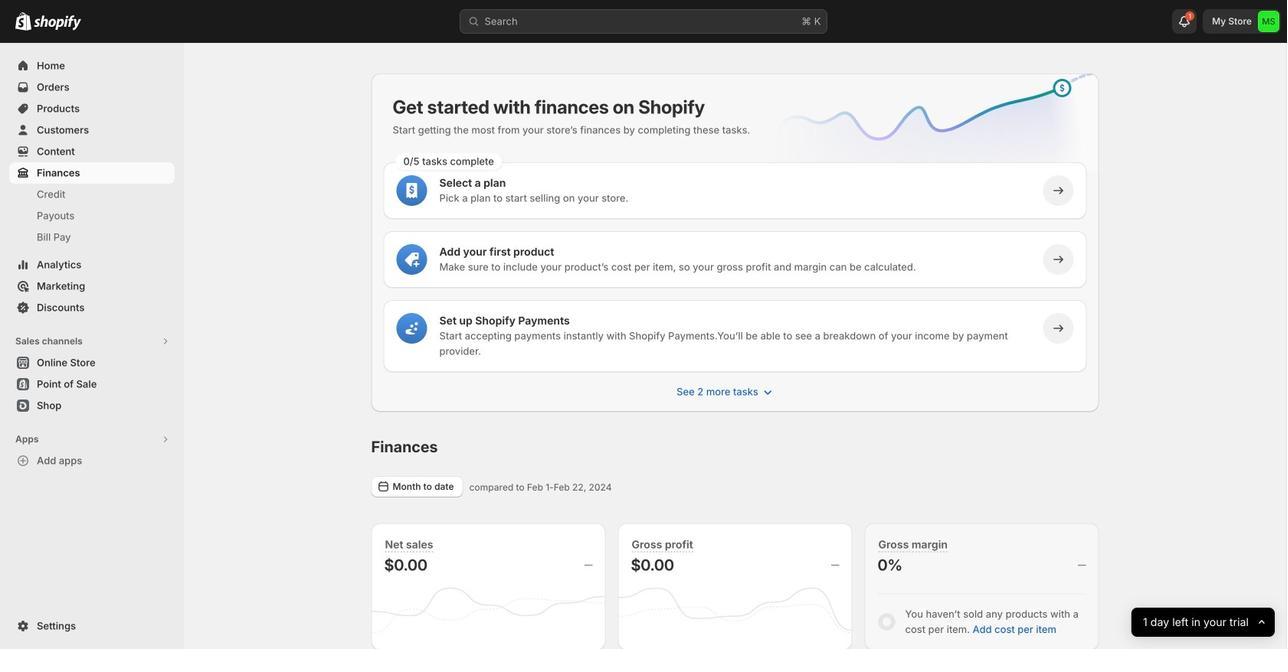 Task type: describe. For each thing, give the bounding box(es) containing it.
my store image
[[1258, 11, 1280, 32]]

line chart image
[[751, 71, 1102, 196]]

add your first product image
[[404, 252, 420, 267]]



Task type: vqa. For each thing, say whether or not it's contained in the screenshot.
Set up Shopify Payments icon
yes



Task type: locate. For each thing, give the bounding box(es) containing it.
shopify image
[[34, 15, 81, 30]]

select a plan image
[[404, 183, 420, 199]]

shopify image
[[15, 12, 31, 30]]

set up shopify payments image
[[404, 321, 420, 336]]



